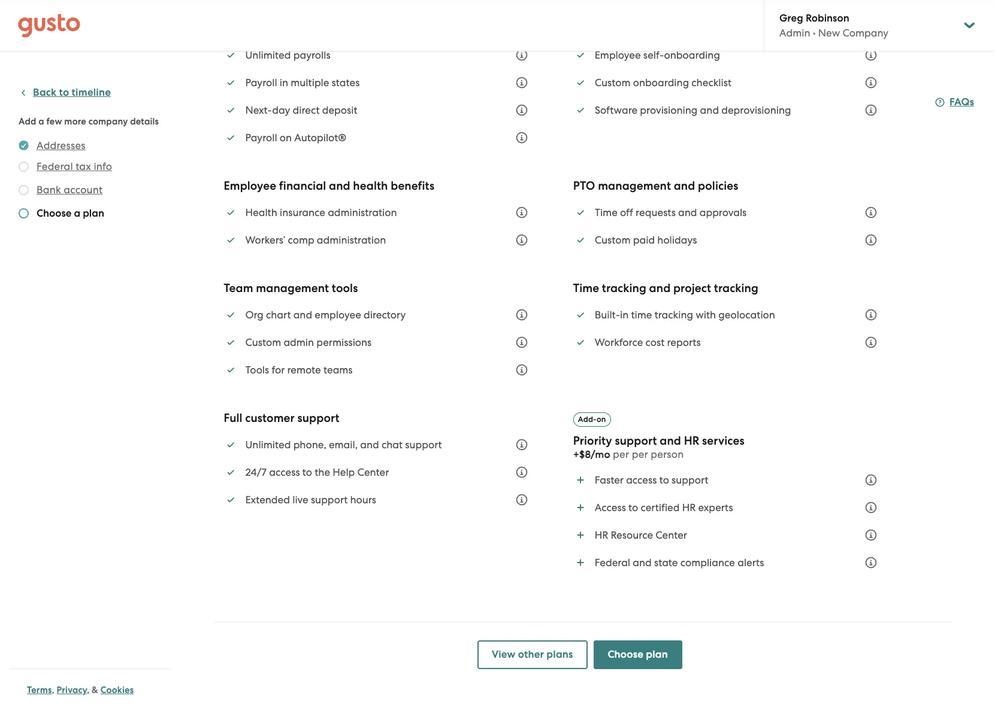 Task type: describe. For each thing, give the bounding box(es) containing it.
privacy link
[[57, 685, 87, 696]]

hr for certified
[[682, 502, 696, 514]]

teams
[[323, 364, 353, 376]]

extended
[[245, 494, 290, 506]]

access to certified hr experts
[[595, 502, 733, 514]]

terms
[[27, 685, 52, 696]]

policies
[[698, 179, 738, 193]]

plans
[[547, 649, 573, 661]]

workers'
[[245, 234, 285, 246]]

to down person
[[659, 474, 669, 486]]

custom paid holidays
[[595, 234, 697, 246]]

2 , from the left
[[87, 685, 89, 696]]

benefits
[[391, 179, 434, 193]]

with
[[696, 309, 716, 321]]

tools
[[245, 364, 269, 376]]

bank account
[[37, 184, 103, 196]]

and left chat on the bottom left
[[360, 439, 379, 451]]

view other plans button
[[477, 641, 587, 670]]

paid
[[633, 234, 655, 246]]

payrolls
[[293, 49, 330, 61]]

0 vertical spatial center
[[357, 467, 389, 479]]

support down the
[[311, 494, 348, 506]]

management for team
[[256, 282, 329, 295]]

add a few more company details
[[19, 116, 159, 127]]

faqs
[[949, 96, 974, 108]]

admin
[[779, 27, 810, 39]]

back to timeline
[[33, 86, 111, 99]]

•
[[813, 27, 816, 39]]

on for payroll
[[280, 132, 292, 144]]

company
[[843, 27, 888, 39]]

choose a plan list
[[19, 138, 166, 223]]

full customer support
[[224, 412, 339, 425]]

custom for team management tools
[[245, 337, 281, 349]]

access
[[595, 502, 626, 514]]

next-
[[245, 104, 272, 116]]

autopilot®
[[294, 132, 346, 144]]

choose plan
[[608, 649, 668, 661]]

view other plans
[[492, 649, 573, 661]]

home image
[[18, 13, 80, 37]]

administration for health insurance administration
[[328, 207, 397, 219]]

check image for federal
[[19, 162, 29, 172]]

insurance
[[280, 207, 325, 219]]

few
[[46, 116, 62, 127]]

off
[[620, 207, 633, 219]]

2 horizontal spatial tracking
[[714, 282, 758, 295]]

choose plan button
[[593, 641, 682, 670]]

customer
[[245, 412, 295, 425]]

0 vertical spatial custom
[[595, 77, 630, 89]]

time off requests and approvals
[[595, 207, 747, 219]]

health
[[245, 207, 277, 219]]

unlimited for payroll
[[245, 49, 291, 61]]

help
[[333, 467, 355, 479]]

unlimited payrolls
[[245, 49, 330, 61]]

live
[[292, 494, 308, 506]]

holidays
[[657, 234, 697, 246]]

0 horizontal spatial tracking
[[602, 282, 646, 295]]

addresses button
[[37, 138, 85, 153]]

1 , from the left
[[52, 685, 54, 696]]

management for pto
[[598, 179, 671, 193]]

tax
[[76, 161, 91, 173]]

tools for remote teams
[[245, 364, 353, 376]]

org
[[245, 309, 263, 321]]

admin
[[284, 337, 314, 349]]

priority
[[573, 434, 612, 448]]

deprovisioning
[[721, 104, 791, 116]]

geolocation
[[718, 309, 775, 321]]

account
[[64, 184, 103, 196]]

employee for employee self-onboarding
[[595, 49, 641, 61]]

add-on
[[578, 415, 606, 424]]

and for pto management and policies
[[674, 179, 695, 193]]

pto management and policies
[[573, 179, 738, 193]]

list containing org chart and employee directory
[[224, 302, 535, 384]]

directory
[[364, 309, 406, 321]]

+$8/mo
[[573, 449, 610, 461]]

new
[[818, 27, 840, 39]]

for
[[272, 364, 285, 376]]

and for priority support and hr services +$8/mo per per person
[[660, 434, 681, 448]]

software provisioning and deprovisioning
[[595, 104, 791, 116]]

in for payroll
[[280, 77, 288, 89]]

comp
[[288, 234, 314, 246]]

software
[[595, 104, 637, 116]]

tools
[[332, 282, 358, 295]]

chart
[[266, 309, 291, 321]]

federal tax info button
[[37, 159, 112, 174]]

administration for workers' comp administration
[[317, 234, 386, 246]]

and for employee financial and health benefits
[[329, 179, 350, 193]]

bank
[[37, 184, 61, 196]]

plan inside "list"
[[83, 207, 104, 220]]

to left the
[[302, 467, 312, 479]]

timeline
[[72, 86, 111, 99]]

priority support and hr services +$8/mo per per person
[[573, 434, 744, 461]]

choose for choose a plan
[[37, 207, 71, 220]]

employee
[[315, 309, 361, 321]]

addresses
[[37, 140, 85, 152]]

list containing health insurance administration
[[224, 200, 535, 254]]

deposit
[[322, 104, 357, 116]]

workforce cost reports
[[595, 337, 701, 349]]

support down person
[[672, 474, 708, 486]]

federal for federal and state compliance alerts
[[595, 557, 630, 569]]

0 vertical spatial onboarding
[[664, 49, 720, 61]]

list containing faster access to support
[[573, 467, 884, 576]]

a for plan
[[74, 207, 80, 220]]

more
[[64, 116, 86, 127]]

support right chat on the bottom left
[[405, 439, 442, 451]]

plan inside button
[[646, 649, 668, 661]]

multiple
[[291, 77, 329, 89]]

1 horizontal spatial center
[[655, 530, 687, 542]]

info
[[94, 161, 112, 173]]



Task type: vqa. For each thing, say whether or not it's contained in the screenshot.


Task type: locate. For each thing, give the bounding box(es) containing it.
and up holidays
[[678, 207, 697, 219]]

payroll on autopilot®
[[245, 132, 346, 144]]

federal tax info
[[37, 161, 112, 173]]

1 vertical spatial hr
[[682, 502, 696, 514]]

management
[[598, 179, 671, 193], [256, 282, 329, 295]]

to right back
[[59, 86, 69, 99]]

1 horizontal spatial tracking
[[655, 309, 693, 321]]

0 vertical spatial federal
[[37, 161, 73, 173]]

and down checklist
[[700, 104, 719, 116]]

1 horizontal spatial ,
[[87, 685, 89, 696]]

and for time tracking and project tracking
[[649, 282, 671, 295]]

access right 24/7
[[269, 467, 300, 479]]

and up person
[[660, 434, 681, 448]]

and left health
[[329, 179, 350, 193]]

0 vertical spatial a
[[39, 116, 44, 127]]

time for time tracking and project tracking
[[573, 282, 599, 295]]

management up off
[[598, 179, 671, 193]]

list containing built-in time tracking with geolocation
[[573, 302, 884, 356]]

1 vertical spatial onboarding
[[633, 77, 689, 89]]

provisioning
[[640, 104, 698, 116]]

list containing unlimited phone, email, and chat support
[[224, 432, 535, 514]]

employee up health
[[224, 179, 276, 193]]

extended live support hours
[[245, 494, 376, 506]]

approvals
[[700, 207, 747, 219]]

time up built-
[[573, 282, 599, 295]]

0 vertical spatial payroll
[[245, 77, 277, 89]]

cost
[[645, 337, 664, 349]]

1 vertical spatial a
[[74, 207, 80, 220]]

0 vertical spatial management
[[598, 179, 671, 193]]

1 vertical spatial administration
[[317, 234, 386, 246]]

hr left experts
[[682, 502, 696, 514]]

in for built-
[[620, 309, 629, 321]]

and inside the priority support and hr services +$8/mo per per person
[[660, 434, 681, 448]]

terms , privacy , & cookies
[[27, 685, 134, 696]]

experts
[[698, 502, 733, 514]]

in left multiple at the left top
[[280, 77, 288, 89]]

choose
[[37, 207, 71, 220], [608, 649, 643, 661]]

1 vertical spatial in
[[620, 309, 629, 321]]

access right the faster
[[626, 474, 657, 486]]

, left &
[[87, 685, 89, 696]]

financial
[[279, 179, 326, 193]]

check image for bank
[[19, 185, 29, 195]]

0 horizontal spatial center
[[357, 467, 389, 479]]

0 vertical spatial in
[[280, 77, 288, 89]]

onboarding down employee self-onboarding
[[633, 77, 689, 89]]

0 horizontal spatial on
[[280, 132, 292, 144]]

list containing time off requests and approvals
[[573, 200, 884, 254]]

3 check image from the top
[[19, 208, 29, 219]]

circle check image
[[19, 138, 29, 153]]

1 vertical spatial employee
[[224, 179, 276, 193]]

access for faster
[[626, 474, 657, 486]]

1 vertical spatial federal
[[595, 557, 630, 569]]

workers' comp administration
[[245, 234, 386, 246]]

2 check image from the top
[[19, 185, 29, 195]]

management up chart
[[256, 282, 329, 295]]

1 horizontal spatial choose
[[608, 649, 643, 661]]

workforce
[[595, 337, 643, 349]]

employee left 'self-' at the right top of page
[[595, 49, 641, 61]]

0 vertical spatial choose
[[37, 207, 71, 220]]

onboarding
[[664, 49, 720, 61], [633, 77, 689, 89]]

2 vertical spatial hr
[[595, 530, 608, 542]]

remote
[[287, 364, 321, 376]]

org chart and employee directory
[[245, 309, 406, 321]]

phone,
[[293, 439, 326, 451]]

custom up tools
[[245, 337, 281, 349]]

federal for federal tax info
[[37, 161, 73, 173]]

per up the faster
[[613, 449, 629, 461]]

center
[[357, 467, 389, 479], [655, 530, 687, 542]]

0 horizontal spatial a
[[39, 116, 44, 127]]

0 horizontal spatial ,
[[52, 685, 54, 696]]

federal inside button
[[37, 161, 73, 173]]

greg robinson admin • new company
[[779, 12, 888, 39]]

payroll up next- in the top of the page
[[245, 77, 277, 89]]

list
[[224, 42, 535, 151], [573, 42, 884, 124], [224, 200, 535, 254], [573, 200, 884, 254], [224, 302, 535, 384], [573, 302, 884, 356], [224, 432, 535, 514], [573, 467, 884, 576]]

a for few
[[39, 116, 44, 127]]

, left privacy
[[52, 685, 54, 696]]

and up the time off requests and approvals
[[674, 179, 695, 193]]

1 vertical spatial management
[[256, 282, 329, 295]]

support up phone,
[[297, 412, 339, 425]]

1 vertical spatial custom
[[595, 234, 630, 246]]

a
[[39, 116, 44, 127], [74, 207, 80, 220]]

2 vertical spatial custom
[[245, 337, 281, 349]]

privacy
[[57, 685, 87, 696]]

custom admin permissions
[[245, 337, 372, 349]]

administration
[[328, 207, 397, 219], [317, 234, 386, 246]]

1 payroll from the top
[[245, 77, 277, 89]]

payroll down next- in the top of the page
[[245, 132, 277, 144]]

unlimited down customer
[[245, 439, 291, 451]]

1 check image from the top
[[19, 162, 29, 172]]

0 vertical spatial on
[[280, 132, 292, 144]]

view
[[492, 649, 515, 661]]

greg
[[779, 12, 803, 25]]

and right chart
[[293, 309, 312, 321]]

other
[[518, 649, 544, 661]]

0 horizontal spatial employee
[[224, 179, 276, 193]]

1 vertical spatial time
[[573, 282, 599, 295]]

0 vertical spatial employee
[[595, 49, 641, 61]]

unlimited phone, email, and chat support
[[245, 439, 442, 451]]

choose inside choose plan button
[[608, 649, 643, 661]]

check image left choose a plan
[[19, 208, 29, 219]]

certified
[[641, 502, 680, 514]]

0 vertical spatial check image
[[19, 162, 29, 172]]

person
[[651, 449, 684, 461]]

support up person
[[615, 434, 657, 448]]

hours
[[350, 494, 376, 506]]

0 vertical spatial time
[[595, 207, 617, 219]]

support inside the priority support and hr services +$8/mo per per person
[[615, 434, 657, 448]]

employee
[[595, 49, 641, 61], [224, 179, 276, 193]]

2 vertical spatial check image
[[19, 208, 29, 219]]

terms link
[[27, 685, 52, 696]]

self-
[[643, 49, 664, 61]]

and up time
[[649, 282, 671, 295]]

0 horizontal spatial in
[[280, 77, 288, 89]]

tracking down the "time tracking and project tracking"
[[655, 309, 693, 321]]

1 vertical spatial plan
[[646, 649, 668, 661]]

hr left services
[[684, 434, 699, 448]]

built-
[[595, 309, 620, 321]]

payroll for payroll on autopilot®
[[245, 132, 277, 144]]

custom for pto management and policies
[[595, 234, 630, 246]]

hr inside the priority support and hr services +$8/mo per per person
[[684, 434, 699, 448]]

details
[[130, 116, 159, 127]]

day
[[272, 104, 290, 116]]

access for 24/7
[[269, 467, 300, 479]]

next-day direct deposit
[[245, 104, 357, 116]]

support
[[297, 412, 339, 425], [615, 434, 657, 448], [405, 439, 442, 451], [672, 474, 708, 486], [311, 494, 348, 506]]

a inside "list"
[[74, 207, 80, 220]]

choose inside choose a plan "list"
[[37, 207, 71, 220]]

to
[[59, 86, 69, 99], [302, 467, 312, 479], [659, 474, 669, 486], [628, 502, 638, 514]]

employee for employee financial and health benefits
[[224, 179, 276, 193]]

on for add-
[[597, 415, 606, 424]]

2 unlimited from the top
[[245, 439, 291, 451]]

cookies button
[[100, 684, 134, 698]]

team
[[224, 282, 253, 295]]

0 horizontal spatial choose
[[37, 207, 71, 220]]

to right access
[[628, 502, 638, 514]]

and for software provisioning and deprovisioning
[[700, 104, 719, 116]]

faster access to support
[[595, 474, 708, 486]]

1 horizontal spatial management
[[598, 179, 671, 193]]

employee financial and health benefits
[[224, 179, 434, 193]]

compliance
[[680, 557, 735, 569]]

administration down health insurance administration
[[317, 234, 386, 246]]

time tracking and project tracking
[[573, 282, 758, 295]]

time left off
[[595, 207, 617, 219]]

faqs button
[[935, 95, 974, 110]]

on up priority
[[597, 415, 606, 424]]

in
[[280, 77, 288, 89], [620, 309, 629, 321]]

reports
[[667, 337, 701, 349]]

hr for and
[[684, 434, 699, 448]]

1 horizontal spatial per
[[632, 449, 648, 461]]

tracking
[[602, 282, 646, 295], [714, 282, 758, 295], [655, 309, 693, 321]]

check image down circle check "image"
[[19, 162, 29, 172]]

1 horizontal spatial access
[[626, 474, 657, 486]]

1 horizontal spatial in
[[620, 309, 629, 321]]

1 horizontal spatial federal
[[595, 557, 630, 569]]

a down 'account'
[[74, 207, 80, 220]]

full
[[224, 412, 242, 425]]

check image left 'bank' at the top
[[19, 185, 29, 195]]

1 vertical spatial on
[[597, 415, 606, 424]]

employee inside list
[[595, 49, 641, 61]]

pto
[[573, 179, 595, 193]]

services
[[702, 434, 744, 448]]

0 horizontal spatial management
[[256, 282, 329, 295]]

cookies
[[100, 685, 134, 696]]

1 vertical spatial check image
[[19, 185, 29, 195]]

to inside 'back to timeline' button
[[59, 86, 69, 99]]

a left few
[[39, 116, 44, 127]]

custom down off
[[595, 234, 630, 246]]

alerts
[[738, 557, 764, 569]]

requests
[[636, 207, 676, 219]]

federal and state compliance alerts
[[595, 557, 764, 569]]

0 vertical spatial administration
[[328, 207, 397, 219]]

time for time off requests and approvals
[[595, 207, 617, 219]]

hr resource center
[[595, 530, 687, 542]]

on down 'day'
[[280, 132, 292, 144]]

1 unlimited from the top
[[245, 49, 291, 61]]

company
[[88, 116, 128, 127]]

list containing employee self-onboarding
[[573, 42, 884, 124]]

1 horizontal spatial employee
[[595, 49, 641, 61]]

0 horizontal spatial per
[[613, 449, 629, 461]]

health
[[353, 179, 388, 193]]

tracking up built-
[[602, 282, 646, 295]]

1 horizontal spatial plan
[[646, 649, 668, 661]]

unlimited for 24/7
[[245, 439, 291, 451]]

payroll for payroll in multiple states
[[245, 77, 277, 89]]

check image
[[19, 162, 29, 172], [19, 185, 29, 195], [19, 208, 29, 219]]

center up state
[[655, 530, 687, 542]]

choose a plan
[[37, 207, 104, 220]]

1 horizontal spatial a
[[74, 207, 80, 220]]

1 vertical spatial unlimited
[[245, 439, 291, 451]]

unlimited left payrolls
[[245, 49, 291, 61]]

hr down access
[[595, 530, 608, 542]]

custom up software
[[595, 77, 630, 89]]

federal down resource
[[595, 557, 630, 569]]

list containing unlimited payrolls
[[224, 42, 535, 151]]

0 horizontal spatial federal
[[37, 161, 73, 173]]

choose for choose plan
[[608, 649, 643, 661]]

center up 'hours'
[[357, 467, 389, 479]]

federal down addresses
[[37, 161, 73, 173]]

permissions
[[317, 337, 372, 349]]

0 horizontal spatial access
[[269, 467, 300, 479]]

state
[[654, 557, 678, 569]]

time
[[595, 207, 617, 219], [573, 282, 599, 295]]

per left person
[[632, 449, 648, 461]]

add
[[19, 116, 36, 127]]

1 vertical spatial choose
[[608, 649, 643, 661]]

tracking up geolocation
[[714, 282, 758, 295]]

and for org chart and employee directory
[[293, 309, 312, 321]]

0 horizontal spatial plan
[[83, 207, 104, 220]]

and left state
[[633, 557, 652, 569]]

2 per from the left
[[632, 449, 648, 461]]

0 vertical spatial plan
[[83, 207, 104, 220]]

1 per from the left
[[613, 449, 629, 461]]

back to timeline button
[[19, 86, 111, 100]]

2 payroll from the top
[[245, 132, 277, 144]]

0 vertical spatial unlimited
[[245, 49, 291, 61]]

1 vertical spatial payroll
[[245, 132, 277, 144]]

1 horizontal spatial on
[[597, 415, 606, 424]]

in left time
[[620, 309, 629, 321]]

onboarding up checklist
[[664, 49, 720, 61]]

access
[[269, 467, 300, 479], [626, 474, 657, 486]]

bank account button
[[37, 183, 103, 197]]

1 vertical spatial center
[[655, 530, 687, 542]]

administration down health
[[328, 207, 397, 219]]

team management tools
[[224, 282, 358, 295]]

0 vertical spatial hr
[[684, 434, 699, 448]]



